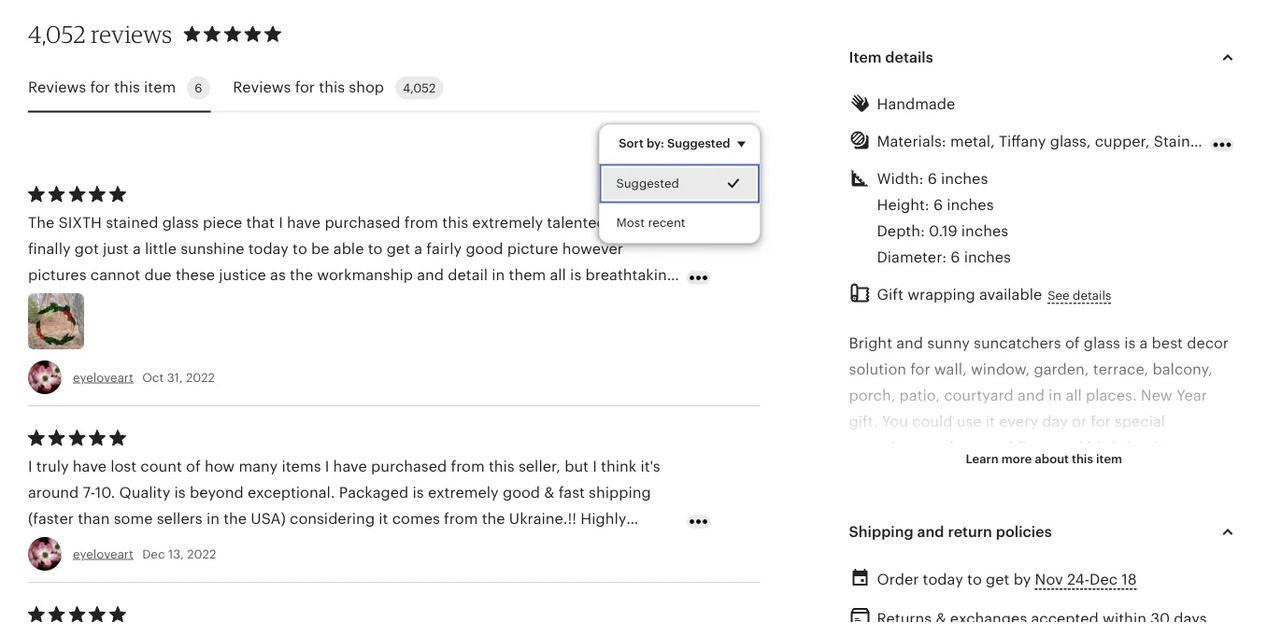 Task type: vqa. For each thing, say whether or not it's contained in the screenshot.
candle to the left
no



Task type: describe. For each thing, give the bounding box(es) containing it.
very
[[28, 293, 60, 310]]

balcony,
[[1153, 361, 1213, 378]]

0 horizontal spatial have
[[73, 458, 107, 475]]

cupper,
[[1095, 133, 1150, 150]]

items
[[282, 458, 321, 475]]

(god
[[195, 537, 230, 553]]

this left shop
[[319, 79, 345, 96]]

shipping
[[849, 524, 914, 541]]

most recent button
[[599, 203, 759, 243]]

usa)
[[251, 510, 286, 527]]

and down or
[[1056, 440, 1083, 456]]

beyond
[[190, 484, 244, 501]]

to inside and suncatchers can also be a nice present to relatives & friends.
[[1164, 518, 1178, 535]]

is right usa
[[436, 537, 448, 553]]

shipping and return policies
[[849, 524, 1052, 541]]

birthday.
[[1087, 440, 1150, 456]]

a right the just
[[133, 240, 141, 257]]

and right ukraine at left
[[417, 293, 444, 310]]

to up used
[[967, 572, 982, 588]]

extremely inside the i truly have lost count of how many items i have purchased from this seller, but i think it's around 7-10. quality is beyond exceptional. packaged is extremely good & fast shipping (faster than some sellers in the usa) considering it comes from the ukraine.!! highly recommend this seller. (god bless all in the ukraine, usa is praying & standing behind you.) 💛💙💛💙 💖
[[428, 484, 499, 501]]

just
[[103, 240, 129, 257]]

nice
[[1071, 518, 1101, 535]]

eyeloveart dec 13, 2022
[[73, 547, 216, 561]]

this inside the sixth stained glass piece that i have purchased from this extremely talented artist! i finally got just a little sunshine today to be able to get a fairly good picture however pictures cannot due these justice as the workmanship and detail in them all is breathtaking. very fast shipping especially coming from the ukraine and packaged very well. thank you for everything! 🎄💖
[[442, 214, 468, 231]]

especially
[[160, 293, 232, 310]]

bright and sunny suncatchers of glass is a best decor solution for wall, window, garden, terrace, balcony, porch, patio, courtyard and in all places. new year gift. you could use it every day or for special occasions such as weddings and birthday. your gests never going to forget this.
[[849, 335, 1229, 483]]

sixth
[[58, 214, 102, 231]]

the up bless in the bottom left of the page
[[224, 510, 247, 527]]

get inside the sixth stained glass piece that i have purchased from this extremely talented artist! i finally got just a little sunshine today to be able to get a fairly good picture however pictures cannot due these justice as the workmanship and detail in them all is breathtaking. very fast shipping especially coming from the ukraine and packaged very well. thank you for everything! 🎄💖
[[387, 240, 410, 257]]

as inside the sixth stained glass piece that i have purchased from this extremely talented artist! i finally got just a little sunshine today to be able to get a fairly good picture however pictures cannot due these justice as the workmanship and detail in them all is breathtaking. very fast shipping especially coming from the ukraine and packaged very well. thank you for everything! 🎄💖
[[270, 267, 286, 283]]

2 horizontal spatial have
[[333, 458, 367, 475]]

eyeloveart link for eyeloveart dec 13, 2022
[[73, 547, 133, 561]]

inches right "0.19"
[[962, 223, 1009, 240]]

decor
[[1187, 335, 1229, 352]]

friends.
[[928, 544, 982, 561]]

suggested inside suggested button
[[616, 177, 679, 191]]

such
[[925, 440, 959, 456]]

piece
[[203, 214, 242, 231]]

learn more about this item
[[966, 452, 1123, 466]]

exceptional.
[[248, 484, 335, 501]]

glass inside bright and sunny suncatchers of glass is a best decor solution for wall, window, garden, terrace, balcony, porch, patio, courtyard and in all places. new year gift. you could use it every day or for special occasions such as weddings and birthday. your gests never going to forget this.
[[1084, 335, 1121, 352]]

order today to get by nov 24-dec 18
[[877, 572, 1137, 588]]

able
[[333, 240, 364, 257]]

method
[[879, 597, 935, 613]]

item inside dropdown button
[[1096, 452, 1123, 466]]

0 horizontal spatial &
[[510, 537, 520, 553]]

you
[[641, 293, 667, 310]]

a inside and suncatchers can also be a nice present to relatives & friends.
[[1059, 518, 1067, 535]]

i right but
[[593, 458, 597, 475]]

suggested button
[[599, 164, 759, 203]]

best
[[1152, 335, 1183, 352]]

of inside the i truly have lost count of how many items i have purchased from this seller, but i think it's around 7-10. quality is beyond exceptional. packaged is extremely good & fast shipping (faster than some sellers in the usa) considering it comes from the ukraine.!! highly recommend this seller. (god bless all in the ukraine, usa is praying & standing behind you.) 💛💙💛💙 💖
[[186, 458, 201, 475]]

be inside and suncatchers can also be a nice present to relatives & friends.
[[1036, 518, 1055, 535]]

💛💙💛💙
[[28, 563, 88, 580]]

materials:
[[877, 133, 947, 150]]

porch,
[[849, 387, 896, 404]]

handmade
[[877, 96, 955, 112]]

in up (god
[[206, 510, 220, 527]]

ukraine
[[359, 293, 413, 310]]

from left seller,
[[451, 458, 485, 475]]

view details of this review photo by eyeloveart image
[[28, 294, 84, 350]]

the sixth stained glass piece that i have purchased from this extremely talented artist! i finally got just a little sunshine today to be able to get a fairly good picture however pictures cannot due these justice as the workmanship and detail in them all is breathtaking. very fast shipping especially coming from the ukraine and packaged very well. thank you for everything! 🎄💖
[[28, 214, 681, 336]]

and inside shipping and return policies "dropdown button"
[[917, 524, 944, 541]]

inches up gift wrapping available see details
[[964, 249, 1011, 266]]

most
[[616, 216, 645, 230]]

have inside the sixth stained glass piece that i have purchased from this extremely talented artist! i finally got just a little sunshine today to be able to get a fairly good picture however pictures cannot due these justice as the workmanship and detail in them all is breathtaking. very fast shipping especially coming from the ukraine and packaged very well. thank you for everything! 🎄💖
[[287, 214, 321, 231]]

bright
[[849, 335, 893, 352]]

shipping inside the i truly have lost count of how many items i have purchased from this seller, but i think it's around 7-10. quality is beyond exceptional. packaged is extremely good & fast shipping (faster than some sellers in the usa) considering it comes from the ukraine.!! highly recommend this seller. (god bless all in the ukraine, usa is praying & standing behind you.) 💛💙💛💙 💖
[[589, 484, 651, 501]]

inches up "0.19"
[[947, 197, 994, 213]]

fast inside the sixth stained glass piece that i have purchased from this extremely talented artist! i finally got just a little sunshine today to be able to get a fairly good picture however pictures cannot due these justice as the workmanship and detail in them all is breathtaking. very fast shipping especially coming from the ukraine and packaged very well. thank you for everything! 🎄💖
[[64, 293, 90, 310]]

this left seller,
[[489, 458, 515, 475]]

lost
[[110, 458, 137, 475]]

in inside the sixth stained glass piece that i have purchased from this extremely talented artist! i finally got just a little sunshine today to be able to get a fairly good picture however pictures cannot due these justice as the workmanship and detail in them all is breathtaking. very fast shipping especially coming from the ukraine and packaged very well. thank you for everything! 🎄💖
[[492, 267, 505, 283]]

0 vertical spatial dec
[[142, 547, 165, 561]]

or
[[1072, 413, 1087, 430]]

oct
[[142, 371, 164, 385]]

for right or
[[1091, 413, 1111, 430]]

picture
[[507, 240, 558, 257]]

this down reviews
[[114, 79, 140, 96]]

some
[[114, 510, 153, 527]]

i truly have lost count of how many items i have purchased from this seller, but i think it's around 7-10. quality is beyond exceptional. packaged is extremely good & fast shipping (faster than some sellers in the usa) considering it comes from the ukraine.!! highly recommend this seller. (god bless all in the ukraine, usa is praying & standing behind you.) 💛💙💛💙 💖
[[28, 458, 680, 580]]

menu containing suggested
[[598, 124, 760, 244]]

the for the sixth stained glass piece that i have purchased from this extremely talented artist! i finally got just a little sunshine today to be able to get a fairly good picture however pictures cannot due these justice as the workmanship and detail in them all is breathtaking. very fast shipping especially coming from the ukraine and packaged very well. thank you for everything! 🎄💖
[[28, 214, 54, 231]]

this inside the method used to make this item is the tiffany
[[1039, 597, 1065, 613]]

and left sunny
[[897, 335, 923, 352]]

the up coming
[[290, 267, 313, 283]]

purchased inside the sixth stained glass piece that i have purchased from this extremely talented artist! i finally got just a little sunshine today to be able to get a fairly good picture however pictures cannot due these justice as the workmanship and detail in them all is breathtaking. very fast shipping especially coming from the ukraine and packaged very well. thank you for everything! 🎄💖
[[325, 214, 401, 231]]

is inside the method used to make this item is the tiffany
[[1105, 597, 1116, 613]]

recent
[[648, 216, 685, 230]]

4,052 reviews
[[28, 20, 172, 49]]

this inside dropdown button
[[1072, 452, 1093, 466]]

make
[[997, 597, 1035, 613]]

the inside the method used to make this item is the tiffany
[[1120, 597, 1143, 613]]

is inside bright and sunny suncatchers of glass is a best decor solution for wall, window, garden, terrace, balcony, porch, patio, courtyard and in all places. new year gift. you could use it every day or for special occasions such as weddings and birthday. your gests never going to forget this.
[[1124, 335, 1136, 352]]

nov
[[1035, 572, 1063, 588]]

can
[[974, 518, 1000, 535]]

today inside the sixth stained glass piece that i have purchased from this extremely talented artist! i finally got just a little sunshine today to be able to get a fairly good picture however pictures cannot due these justice as the workmanship and detail in them all is breathtaking. very fast shipping especially coming from the ukraine and packaged very well. thank you for everything! 🎄💖
[[248, 240, 289, 257]]

you.)
[[645, 537, 680, 553]]

inches down metal,
[[941, 170, 988, 187]]

considering
[[290, 510, 375, 527]]

is inside the sixth stained glass piece that i have purchased from this extremely talented artist! i finally got just a little sunshine today to be able to get a fairly good picture however pictures cannot due these justice as the workmanship and detail in them all is breathtaking. very fast shipping especially coming from the ukraine and packaged very well. thank you for everything! 🎄💖
[[570, 267, 582, 283]]

💖
[[92, 563, 107, 580]]

well.
[[557, 293, 590, 310]]

2022 for eyeloveart oct 31, 2022
[[186, 371, 215, 385]]

think
[[601, 458, 637, 475]]

truly
[[36, 458, 69, 475]]

eyeloveart for eyeloveart dec 13, 2022
[[73, 547, 133, 561]]

it inside the i truly have lost count of how many items i have purchased from this seller, but i think it's around 7-10. quality is beyond exceptional. packaged is extremely good & fast shipping (faster than some sellers in the usa) considering it comes from the ukraine.!! highly recommend this seller. (god bless all in the ukraine, usa is praying & standing behind you.) 💛💙💛💙 💖
[[379, 510, 388, 527]]

item details
[[849, 49, 933, 66]]

return
[[948, 524, 992, 541]]

present
[[1105, 518, 1160, 535]]

a left fairly
[[414, 240, 423, 257]]

item
[[849, 49, 882, 66]]

relatives
[[849, 544, 909, 561]]

quality
[[119, 484, 170, 501]]

gift wrapping available see details
[[877, 286, 1112, 303]]

metal,
[[950, 133, 995, 150]]

stained
[[106, 214, 158, 231]]

and down fairly
[[417, 267, 444, 283]]

i right that in the top left of the page
[[279, 214, 283, 231]]

very
[[522, 293, 553, 310]]

to inside the method used to make this item is the tiffany
[[978, 597, 993, 613]]

more
[[1002, 452, 1032, 466]]

4,052 for 4,052 reviews
[[28, 20, 86, 49]]

it inside bright and sunny suncatchers of glass is a best decor solution for wall, window, garden, terrace, balcony, porch, patio, courtyard and in all places. new year gift. you could use it every day or for special occasions such as weddings and birthday. your gests never going to forget this.
[[986, 413, 995, 430]]

never
[[849, 466, 889, 483]]

be inside the sixth stained glass piece that i have purchased from this extremely talented artist! i finally got just a little sunshine today to be able to get a fairly good picture however pictures cannot due these justice as the workmanship and detail in them all is breathtaking. very fast shipping especially coming from the ukraine and packaged very well. thank you for everything! 🎄💖
[[311, 240, 330, 257]]

seller,
[[519, 458, 561, 475]]

for up patio,
[[911, 361, 931, 378]]

however
[[562, 240, 623, 257]]

sort
[[619, 136, 644, 150]]

sort by: suggested button
[[605, 124, 767, 163]]

i left truly
[[28, 458, 32, 475]]

13,
[[168, 547, 184, 561]]

the up praying
[[482, 510, 505, 527]]

year
[[1177, 387, 1208, 404]]

for inside the sixth stained glass piece that i have purchased from this extremely talented artist! i finally got just a little sunshine today to be able to get a fairly good picture however pictures cannot due these justice as the workmanship and detail in them all is breathtaking. very fast shipping especially coming from the ukraine and packaged very well. thank you for everything! 🎄💖
[[28, 319, 48, 336]]

detail
[[448, 267, 488, 283]]

window,
[[971, 361, 1030, 378]]

nov 24-dec 18 button
[[1035, 566, 1137, 594]]

learn
[[966, 452, 999, 466]]

highly
[[581, 510, 627, 527]]

places.
[[1086, 387, 1137, 404]]

the for the method used to make this item is the tiffany
[[849, 597, 875, 613]]

gests
[[1190, 440, 1229, 456]]



Task type: locate. For each thing, give the bounding box(es) containing it.
all up or
[[1066, 387, 1082, 404]]

to right used
[[978, 597, 993, 613]]

glass
[[1194, 133, 1231, 150], [162, 214, 199, 231], [1084, 335, 1121, 352]]

could
[[912, 413, 953, 430]]

dec left 13,
[[142, 547, 165, 561]]

suncatchers up friends.
[[882, 518, 970, 535]]

menu
[[598, 124, 760, 244]]

2 vertical spatial all
[[275, 537, 292, 553]]

1 vertical spatial dec
[[1090, 572, 1118, 588]]

the inside the sixth stained glass piece that i have purchased from this extremely talented artist! i finally got just a little sunshine today to be able to get a fairly good picture however pictures cannot due these justice as the workmanship and detail in them all is breathtaking. very fast shipping especially coming from the ukraine and packaged very well. thank you for everything! 🎄💖
[[28, 214, 54, 231]]

1 horizontal spatial 4,052
[[403, 81, 436, 95]]

shipping and return policies button
[[832, 510, 1256, 555]]

purchased inside the i truly have lost count of how many items i have purchased from this seller, but i think it's around 7-10. quality is beyond exceptional. packaged is extremely good & fast shipping (faster than some sellers in the usa) considering it comes from the ukraine.!! highly recommend this seller. (god bless all in the ukraine, usa is praying & standing behind you.) 💛💙💛💙 💖
[[371, 458, 447, 475]]

weddings
[[983, 440, 1052, 456]]

1 vertical spatial purchased
[[371, 458, 447, 475]]

1 vertical spatial fast
[[559, 484, 585, 501]]

0 horizontal spatial dec
[[142, 547, 165, 561]]

seller.
[[149, 537, 191, 553]]

by
[[1014, 572, 1031, 588]]

the inside the method used to make this item is the tiffany
[[849, 597, 875, 613]]

0 vertical spatial fast
[[64, 293, 90, 310]]

1 vertical spatial of
[[186, 458, 201, 475]]

fast
[[64, 293, 90, 310], [559, 484, 585, 501]]

0 horizontal spatial shipping
[[94, 293, 156, 310]]

0 vertical spatial 2022
[[186, 371, 215, 385]]

today
[[248, 240, 289, 257], [923, 572, 963, 588]]

1 vertical spatial eyeloveart
[[73, 547, 133, 561]]

pictures
[[28, 267, 87, 283]]

1 vertical spatial it
[[379, 510, 388, 527]]

4,052
[[28, 20, 86, 49], [403, 81, 436, 95]]

0 vertical spatial shipping
[[94, 293, 156, 310]]

suncatchers inside and suncatchers can also be a nice present to relatives & friends.
[[882, 518, 970, 535]]

suggested up 'most recent'
[[616, 177, 679, 191]]

as inside bright and sunny suncatchers of glass is a best decor solution for wall, window, garden, terrace, balcony, porch, patio, courtyard and in all places. new year gift. you could use it every day or for special occasions such as weddings and birthday. your gests never going to forget this.
[[963, 440, 979, 456]]

1 vertical spatial glass
[[162, 214, 199, 231]]

& up ukraine.!!
[[544, 484, 555, 501]]

from
[[404, 214, 438, 231], [294, 293, 328, 310], [451, 458, 485, 475], [444, 510, 478, 527]]

fast up everything! at the bottom of page
[[64, 293, 90, 310]]

1 horizontal spatial suncatchers
[[974, 335, 1061, 352]]

talented
[[547, 214, 606, 231]]

than
[[78, 510, 110, 527]]

0 vertical spatial good
[[466, 240, 503, 257]]

width:
[[877, 170, 924, 187]]

& right praying
[[510, 537, 520, 553]]

this down nov
[[1039, 597, 1065, 613]]

0 vertical spatial item
[[144, 79, 176, 96]]

0 vertical spatial it
[[986, 413, 995, 430]]

see details link
[[1048, 287, 1112, 304]]

0 vertical spatial of
[[1065, 335, 1080, 352]]

0.19
[[929, 223, 958, 240]]

suncatchers inside bright and sunny suncatchers of glass is a best decor solution for wall, window, garden, terrace, balcony, porch, patio, courtyard and in all places. new year gift. you could use it every day or for special occasions such as weddings and birthday. your gests never going to forget this.
[[974, 335, 1061, 352]]

1 vertical spatial extremely
[[428, 484, 499, 501]]

reviews
[[91, 20, 172, 49]]

many
[[239, 458, 278, 475]]

2022 right '31,' at the bottom of page
[[186, 371, 215, 385]]

eyeloveart link up 💖
[[73, 547, 133, 561]]

& up order
[[913, 544, 924, 561]]

is
[[570, 267, 582, 283], [1124, 335, 1136, 352], [174, 484, 186, 501], [413, 484, 424, 501], [436, 537, 448, 553], [1105, 597, 1116, 613]]

extremely inside the sixth stained glass piece that i have purchased from this extremely talented artist! i finally got just a little sunshine today to be able to get a fairly good picture however pictures cannot due these justice as the workmanship and detail in them all is breathtaking. very fast shipping especially coming from the ukraine and packaged very well. thank you for everything! 🎄💖
[[472, 214, 543, 231]]

1 vertical spatial get
[[986, 572, 1010, 588]]

good
[[466, 240, 503, 257], [503, 484, 540, 501]]

item down reviews
[[144, 79, 176, 96]]

2 eyeloveart link from the top
[[73, 547, 133, 561]]

suggested right by:
[[667, 136, 730, 150]]

of inside bright and sunny suncatchers of glass is a best decor solution for wall, window, garden, terrace, balcony, porch, patio, courtyard and in all places. new year gift. you could use it every day or for special occasions such as weddings and birthday. your gests never going to forget this.
[[1065, 335, 1080, 352]]

breathtaking.
[[586, 267, 681, 283]]

diameter:
[[877, 249, 947, 266]]

0 horizontal spatial of
[[186, 458, 201, 475]]

1 vertical spatial 2022
[[187, 547, 216, 561]]

2022 for eyeloveart dec 13, 2022
[[187, 547, 216, 561]]

for down 4,052 reviews
[[90, 79, 110, 96]]

0 vertical spatial details
[[885, 49, 933, 66]]

0 horizontal spatial the
[[28, 214, 54, 231]]

all up well.
[[550, 267, 566, 283]]

this right about
[[1072, 452, 1093, 466]]

2 vertical spatial glass
[[1084, 335, 1121, 352]]

this down some
[[119, 537, 145, 553]]

cannot
[[90, 267, 140, 283]]

0 vertical spatial tiffany
[[999, 133, 1046, 150]]

materials: metal, tiffany glass, cupper, stain glass
[[877, 133, 1231, 150]]

glass up little
[[162, 214, 199, 231]]

1 horizontal spatial dec
[[1090, 572, 1118, 588]]

today up used
[[923, 572, 963, 588]]

1 horizontal spatial shipping
[[589, 484, 651, 501]]

the down 18
[[1120, 597, 1143, 613]]

glass,
[[1050, 133, 1091, 150]]

the up finally
[[28, 214, 54, 231]]

2022
[[186, 371, 215, 385], [187, 547, 216, 561]]

1 horizontal spatial fast
[[559, 484, 585, 501]]

good down seller,
[[503, 484, 540, 501]]

1 horizontal spatial it
[[986, 413, 995, 430]]

it
[[986, 413, 995, 430], [379, 510, 388, 527]]

from right coming
[[294, 293, 328, 310]]

2 horizontal spatial glass
[[1194, 133, 1231, 150]]

glass inside the sixth stained glass piece that i have purchased from this extremely talented artist! i finally got just a little sunshine today to be able to get a fairly good picture however pictures cannot due these justice as the workmanship and detail in them all is breathtaking. very fast shipping especially coming from the ukraine and packaged very well. thank you for everything! 🎄💖
[[162, 214, 199, 231]]

tiffany
[[999, 133, 1046, 150], [1147, 597, 1194, 613]]

dec left 18
[[1090, 572, 1118, 588]]

little
[[145, 240, 177, 257]]

details
[[885, 49, 933, 66], [1073, 289, 1112, 303]]

0 horizontal spatial today
[[248, 240, 289, 257]]

eyeloveart
[[73, 371, 133, 385], [73, 547, 133, 561]]

the method used to make this item is the tiffany
[[849, 597, 1194, 622]]

good for &
[[503, 484, 540, 501]]

0 vertical spatial get
[[387, 240, 410, 257]]

item inside the method used to make this item is the tiffany
[[1069, 597, 1101, 613]]

see
[[1048, 289, 1070, 303]]

0 vertical spatial the
[[28, 214, 54, 231]]

good inside the i truly have lost count of how many items i have purchased from this seller, but i think it's around 7-10. quality is beyond exceptional. packaged is extremely good & fast shipping (faster than some sellers in the usa) considering it comes from the ukraine.!! highly recommend this seller. (god bless all in the ukraine, usa is praying & standing behind you.) 💛💙💛💙 💖
[[503, 484, 540, 501]]

1 horizontal spatial have
[[287, 214, 321, 231]]

0 vertical spatial eyeloveart link
[[73, 371, 133, 385]]

2 reviews from the left
[[233, 79, 291, 96]]

in up the day
[[1049, 387, 1062, 404]]

of left how
[[186, 458, 201, 475]]

use
[[957, 413, 982, 430]]

1 horizontal spatial today
[[923, 572, 963, 588]]

0 horizontal spatial be
[[311, 240, 330, 257]]

reviews for this item
[[28, 79, 176, 96]]

0 vertical spatial all
[[550, 267, 566, 283]]

4,052 for 4,052
[[403, 81, 436, 95]]

0 vertical spatial purchased
[[325, 214, 401, 231]]

to right "able"
[[368, 240, 383, 257]]

day
[[1042, 413, 1068, 430]]

4,052 up reviews for this item
[[28, 20, 86, 49]]

0 horizontal spatial tiffany
[[999, 133, 1046, 150]]

wall,
[[934, 361, 967, 378]]

to right present
[[1164, 518, 1178, 535]]

1 horizontal spatial the
[[849, 597, 875, 613]]

1 horizontal spatial be
[[1036, 518, 1055, 535]]

1 vertical spatial 4,052
[[403, 81, 436, 95]]

comes
[[392, 510, 440, 527]]

get up 'workmanship'
[[387, 240, 410, 257]]

1 vertical spatial suncatchers
[[882, 518, 970, 535]]

0 horizontal spatial glass
[[162, 214, 199, 231]]

inches
[[941, 170, 988, 187], [947, 197, 994, 213], [962, 223, 1009, 240], [964, 249, 1011, 266]]

1 vertical spatial today
[[923, 572, 963, 588]]

0 vertical spatial extremely
[[472, 214, 543, 231]]

1 eyeloveart link from the top
[[73, 371, 133, 385]]

eyeloveart up 💖
[[73, 547, 133, 561]]

2 eyeloveart from the top
[[73, 547, 133, 561]]

tab list
[[28, 65, 760, 113]]

18
[[1122, 572, 1137, 588]]

details right see
[[1073, 289, 1112, 303]]

1 horizontal spatial reviews
[[233, 79, 291, 96]]

1 horizontal spatial &
[[544, 484, 555, 501]]

by:
[[647, 136, 664, 150]]

&
[[544, 484, 555, 501], [510, 537, 520, 553], [913, 544, 924, 561]]

i right 'artist!' at the top of page
[[655, 214, 660, 231]]

1 horizontal spatial all
[[550, 267, 566, 283]]

0 vertical spatial be
[[311, 240, 330, 257]]

is up comes
[[413, 484, 424, 501]]

depth:
[[877, 223, 925, 240]]

1 vertical spatial as
[[963, 440, 979, 456]]

terrace,
[[1093, 361, 1149, 378]]

of up the garden,
[[1065, 335, 1080, 352]]

1 vertical spatial good
[[503, 484, 540, 501]]

due
[[144, 267, 172, 283]]

10.
[[95, 484, 115, 501]]

tiffany down present
[[1147, 597, 1194, 613]]

to down such
[[939, 466, 953, 483]]

count
[[140, 458, 182, 475]]

how
[[205, 458, 235, 475]]

extremely up comes
[[428, 484, 499, 501]]

1 vertical spatial item
[[1096, 452, 1123, 466]]

have up packaged at the left of the page
[[333, 458, 367, 475]]

recommend
[[28, 537, 115, 553]]

is up sellers on the bottom
[[174, 484, 186, 501]]

in inside bright and sunny suncatchers of glass is a best decor solution for wall, window, garden, terrace, balcony, porch, patio, courtyard and in all places. new year gift. you could use it every day or for special occasions such as weddings and birthday. your gests never going to forget this.
[[1049, 387, 1062, 404]]

6
[[195, 81, 202, 95], [928, 170, 937, 187], [934, 197, 943, 213], [951, 249, 960, 266]]

be right also
[[1036, 518, 1055, 535]]

get
[[387, 240, 410, 257], [986, 572, 1010, 588]]

this.
[[1005, 466, 1035, 483]]

for down very on the left top of page
[[28, 319, 48, 336]]

0 horizontal spatial all
[[275, 537, 292, 553]]

all
[[550, 267, 566, 283], [1066, 387, 1082, 404], [275, 537, 292, 553]]

glass right stain
[[1194, 133, 1231, 150]]

all inside the sixth stained glass piece that i have purchased from this extremely talented artist! i finally got just a little sunshine today to be able to get a fairly good picture however pictures cannot due these justice as the workmanship and detail in them all is breathtaking. very fast shipping especially coming from the ukraine and packaged very well. thank you for everything! 🎄💖
[[550, 267, 566, 283]]

all inside the i truly have lost count of how many items i have purchased from this seller, but i think it's around 7-10. quality is beyond exceptional. packaged is extremely good & fast shipping (faster than some sellers in the usa) considering it comes from the ukraine.!! highly recommend this seller. (god bless all in the ukraine, usa is praying & standing behind you.) 💛💙💛💙 💖
[[275, 537, 292, 553]]

0 horizontal spatial fast
[[64, 293, 90, 310]]

and
[[849, 518, 878, 535]]

forget
[[957, 466, 1001, 483]]

tab list containing reviews for this item
[[28, 65, 760, 113]]

eyeloveart link left oct
[[73, 371, 133, 385]]

stain
[[1154, 133, 1190, 150]]

1 vertical spatial details
[[1073, 289, 1112, 303]]

1 vertical spatial the
[[849, 597, 875, 613]]

1 reviews from the left
[[28, 79, 86, 96]]

to inside bright and sunny suncatchers of glass is a best decor solution for wall, window, garden, terrace, balcony, porch, patio, courtyard and in all places. new year gift. you could use it every day or for special occasions such as weddings and birthday. your gests never going to forget this.
[[939, 466, 953, 483]]

garden,
[[1034, 361, 1089, 378]]

suncatchers
[[974, 335, 1061, 352], [882, 518, 970, 535]]

details right item
[[885, 49, 933, 66]]

suncatchers up window,
[[974, 335, 1061, 352]]

a inside bright and sunny suncatchers of glass is a best decor solution for wall, window, garden, terrace, balcony, porch, patio, courtyard and in all places. new year gift. you could use it every day or for special occasions such as weddings and birthday. your gests never going to forget this.
[[1140, 335, 1148, 352]]

i right the items
[[325, 458, 329, 475]]

1 vertical spatial be
[[1036, 518, 1055, 535]]

24-
[[1067, 572, 1090, 588]]

0 horizontal spatial suncatchers
[[882, 518, 970, 535]]

details inside item details dropdown button
[[885, 49, 933, 66]]

1 horizontal spatial of
[[1065, 335, 1080, 352]]

0 horizontal spatial 4,052
[[28, 20, 86, 49]]

7-
[[83, 484, 95, 501]]

0 vertical spatial 4,052
[[28, 20, 86, 49]]

2 horizontal spatial &
[[913, 544, 924, 561]]

2 horizontal spatial all
[[1066, 387, 1082, 404]]

for left shop
[[295, 79, 315, 96]]

1 vertical spatial all
[[1066, 387, 1082, 404]]

1 horizontal spatial glass
[[1084, 335, 1121, 352]]

courtyard
[[944, 387, 1014, 404]]

0 vertical spatial glass
[[1194, 133, 1231, 150]]

it down packaged at the left of the page
[[379, 510, 388, 527]]

shipping down cannot on the top left of page
[[94, 293, 156, 310]]

0 vertical spatial suggested
[[667, 136, 730, 150]]

from up fairly
[[404, 214, 438, 231]]

reviews for reviews for this shop
[[233, 79, 291, 96]]

and up friends.
[[917, 524, 944, 541]]

usa
[[402, 537, 432, 553]]

ukraine,
[[340, 537, 398, 553]]

shipping down think
[[589, 484, 651, 501]]

and suncatchers can also be a nice present to relatives & friends.
[[849, 518, 1178, 561]]

a left nice
[[1059, 518, 1067, 535]]

1 vertical spatial suggested
[[616, 177, 679, 191]]

tiffany inside the method used to make this item is the tiffany
[[1147, 597, 1194, 613]]

fast inside the i truly have lost count of how many items i have purchased from this seller, but i think it's around 7-10. quality is beyond exceptional. packaged is extremely good & fast shipping (faster than some sellers in the usa) considering it comes from the ukraine.!! highly recommend this seller. (god bless all in the ukraine, usa is praying & standing behind you.) 💛💙💛💙 💖
[[559, 484, 585, 501]]

& inside and suncatchers can also be a nice present to relatives & friends.
[[913, 544, 924, 561]]

item down special on the bottom right
[[1096, 452, 1123, 466]]

1 horizontal spatial get
[[986, 572, 1010, 588]]

0 horizontal spatial as
[[270, 267, 286, 283]]

in down considering
[[296, 537, 309, 553]]

as down use
[[963, 440, 979, 456]]

0 vertical spatial as
[[270, 267, 286, 283]]

and up every
[[1018, 387, 1045, 404]]

justice
[[219, 267, 266, 283]]

it right use
[[986, 413, 995, 430]]

get left the by
[[986, 572, 1010, 588]]

1 horizontal spatial details
[[1073, 289, 1112, 303]]

31,
[[167, 371, 183, 385]]

details inside gift wrapping available see details
[[1073, 289, 1112, 303]]

1 horizontal spatial tiffany
[[1147, 597, 1194, 613]]

1 vertical spatial eyeloveart link
[[73, 547, 133, 561]]

🎄💖
[[137, 319, 167, 336]]

standing
[[524, 537, 587, 553]]

suggested inside sort by: suggested dropdown button
[[667, 136, 730, 150]]

eyeloveart for eyeloveart oct 31, 2022
[[73, 371, 133, 385]]

0 horizontal spatial reviews
[[28, 79, 86, 96]]

0 horizontal spatial details
[[885, 49, 933, 66]]

to left "able"
[[293, 240, 307, 257]]

the down 'workmanship'
[[332, 293, 355, 310]]

good for picture
[[466, 240, 503, 257]]

good inside the sixth stained glass piece that i have purchased from this extremely talented artist! i finally got just a little sunshine today to be able to get a fairly good picture however pictures cannot due these justice as the workmanship and detail in them all is breathtaking. very fast shipping especially coming from the ukraine and packaged very well. thank you for everything! 🎄💖
[[466, 240, 503, 257]]

finally
[[28, 240, 71, 257]]

shipping inside the sixth stained glass piece that i have purchased from this extremely talented artist! i finally got just a little sunshine today to be able to get a fairly good picture however pictures cannot due these justice as the workmanship and detail in them all is breathtaking. very fast shipping especially coming from the ukraine and packaged very well. thank you for everything! 🎄💖
[[94, 293, 156, 310]]

0 vertical spatial suncatchers
[[974, 335, 1061, 352]]

1 horizontal spatial as
[[963, 440, 979, 456]]

eyeloveart left oct
[[73, 371, 133, 385]]

tiffany left glass,
[[999, 133, 1046, 150]]

0 vertical spatial today
[[248, 240, 289, 257]]

0 horizontal spatial get
[[387, 240, 410, 257]]

is up terrace,
[[1124, 335, 1136, 352]]

be left "able"
[[311, 240, 330, 257]]

ukraine.!!
[[509, 510, 577, 527]]

the down considering
[[313, 537, 336, 553]]

eyeloveart link for eyeloveart oct 31, 2022
[[73, 371, 133, 385]]

this up fairly
[[442, 214, 468, 231]]

1 eyeloveart from the top
[[73, 371, 133, 385]]

as up coming
[[270, 267, 286, 283]]

is down nov 24-dec 18 "button"
[[1105, 597, 1116, 613]]

1 vertical spatial shipping
[[589, 484, 651, 501]]

0 vertical spatial eyeloveart
[[73, 371, 133, 385]]

0 horizontal spatial it
[[379, 510, 388, 527]]

2022 right 13,
[[187, 547, 216, 561]]

from up praying
[[444, 510, 478, 527]]

all inside bright and sunny suncatchers of glass is a best decor solution for wall, window, garden, terrace, balcony, porch, patio, courtyard and in all places. new year gift. you could use it every day or for special occasions such as weddings and birthday. your gests never going to forget this.
[[1066, 387, 1082, 404]]

extremely up picture
[[472, 214, 543, 231]]

glass up terrace,
[[1084, 335, 1121, 352]]

purchased up packaged at the left of the page
[[371, 458, 447, 475]]

is up well.
[[570, 267, 582, 283]]

packaged
[[448, 293, 518, 310]]

purchased
[[325, 214, 401, 231], [371, 458, 447, 475]]

reviews for reviews for this item
[[28, 79, 86, 96]]

good up detail
[[466, 240, 503, 257]]

all down usa)
[[275, 537, 292, 553]]

width: 6 inches height: 6 inches depth: 0.19 inches diameter: 6 inches
[[877, 170, 1011, 266]]

1 vertical spatial tiffany
[[1147, 597, 1194, 613]]

2 vertical spatial item
[[1069, 597, 1101, 613]]

and
[[417, 267, 444, 283], [417, 293, 444, 310], [897, 335, 923, 352], [1018, 387, 1045, 404], [1056, 440, 1083, 456], [917, 524, 944, 541]]

the left method
[[849, 597, 875, 613]]

you
[[882, 413, 908, 430]]



